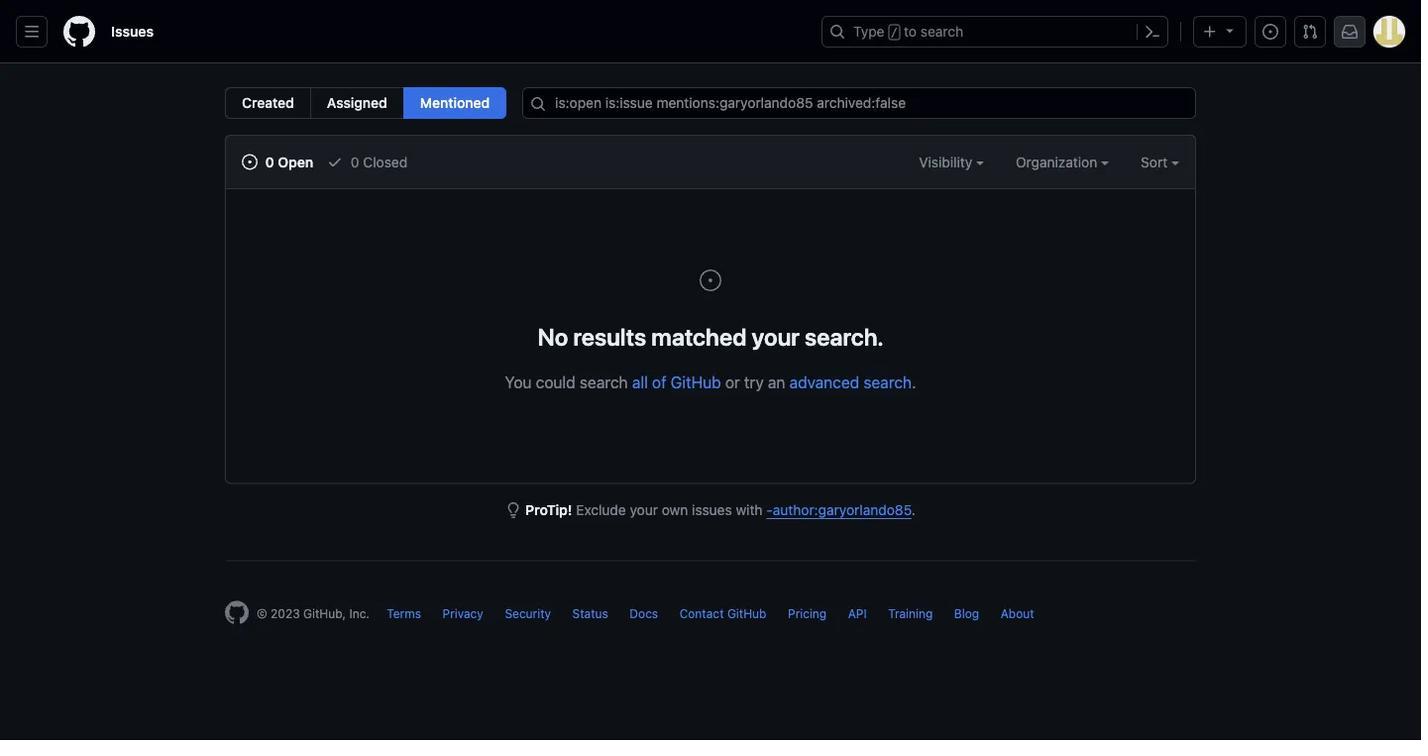 Task type: describe. For each thing, give the bounding box(es) containing it.
docs link
[[630, 607, 659, 621]]

advanced search link
[[790, 373, 912, 392]]

you could search all of github or try an advanced search .
[[505, 373, 917, 392]]

-
[[767, 502, 773, 519]]

triangle down image
[[1223, 22, 1239, 38]]

no results matched your search.
[[538, 323, 884, 351]]

1 horizontal spatial search
[[864, 373, 912, 392]]

pricing link
[[788, 607, 827, 621]]

exclude
[[576, 502, 626, 519]]

all of github link
[[632, 373, 722, 392]]

1 horizontal spatial homepage image
[[225, 601, 249, 625]]

an
[[768, 373, 786, 392]]

2 horizontal spatial search
[[921, 23, 964, 40]]

0 vertical spatial github
[[671, 373, 722, 392]]

plus image
[[1203, 24, 1219, 40]]

advanced
[[790, 373, 860, 392]]

issues
[[692, 502, 733, 519]]

©
[[257, 607, 267, 621]]

organization
[[1016, 154, 1102, 170]]

terms
[[387, 607, 421, 621]]

about
[[1001, 607, 1035, 621]]

protip! exclude your own issues with -author:garyorlando85 .
[[526, 502, 916, 519]]

0 vertical spatial .
[[912, 373, 917, 392]]

issue opened image
[[1263, 24, 1279, 40]]

github,
[[303, 607, 346, 621]]

api link
[[849, 607, 867, 621]]

blog
[[955, 607, 980, 621]]

0 closed
[[347, 154, 408, 170]]

no
[[538, 323, 569, 351]]

sort
[[1141, 154, 1168, 170]]

to
[[904, 23, 917, 40]]

try
[[745, 373, 764, 392]]

issues
[[111, 23, 154, 40]]

privacy link
[[443, 607, 484, 621]]

1 vertical spatial issue opened image
[[699, 269, 723, 293]]

footer containing © 2023 github, inc.
[[209, 561, 1213, 675]]

search image
[[531, 96, 547, 112]]

visibility
[[920, 154, 977, 170]]

status link
[[573, 607, 609, 621]]

open
[[278, 154, 314, 170]]

0 for closed
[[351, 154, 360, 170]]

1 horizontal spatial github
[[728, 607, 767, 621]]

privacy
[[443, 607, 484, 621]]

matched
[[652, 323, 747, 351]]

all
[[632, 373, 648, 392]]

could
[[536, 373, 576, 392]]

contact github
[[680, 607, 767, 621]]

api
[[849, 607, 867, 621]]

notifications image
[[1343, 24, 1359, 40]]

visibility button
[[920, 152, 985, 173]]

0 for open
[[265, 154, 274, 170]]

issues element
[[225, 87, 507, 119]]

author:garyorlando85
[[773, 502, 912, 519]]



Task type: locate. For each thing, give the bounding box(es) containing it.
0 inside 0 closed link
[[351, 154, 360, 170]]

2023
[[271, 607, 300, 621]]

1 vertical spatial your
[[630, 502, 658, 519]]

protip!
[[526, 502, 573, 519]]

created
[[242, 95, 294, 111]]

0 vertical spatial homepage image
[[63, 16, 95, 48]]

© 2023 github, inc.
[[257, 607, 370, 621]]

1 horizontal spatial issue opened image
[[699, 269, 723, 293]]

issue opened image inside 0 open link
[[242, 154, 258, 170]]

command palette image
[[1145, 24, 1161, 40]]

security
[[505, 607, 551, 621]]

2 0 from the left
[[351, 154, 360, 170]]

git pull request image
[[1303, 24, 1319, 40]]

assigned link
[[310, 87, 404, 119]]

footer
[[209, 561, 1213, 675]]

1 horizontal spatial 0
[[351, 154, 360, 170]]

/
[[891, 26, 898, 40]]

issue opened image left 0 open
[[242, 154, 258, 170]]

1 vertical spatial .
[[912, 502, 916, 519]]

issue opened image
[[242, 154, 258, 170], [699, 269, 723, 293]]

search.
[[805, 323, 884, 351]]

0 open link
[[242, 152, 314, 173]]

training
[[889, 607, 933, 621]]

sort button
[[1141, 152, 1180, 173]]

homepage image left 'issues'
[[63, 16, 95, 48]]

your left own
[[630, 502, 658, 519]]

created link
[[225, 87, 311, 119]]

1 vertical spatial github
[[728, 607, 767, 621]]

0 vertical spatial your
[[752, 323, 800, 351]]

0 open
[[262, 154, 314, 170]]

Issues search field
[[523, 87, 1197, 119]]

Search all issues text field
[[523, 87, 1197, 119]]

type / to search
[[854, 23, 964, 40]]

0 inside 0 open link
[[265, 154, 274, 170]]

closed
[[363, 154, 408, 170]]

contact
[[680, 607, 724, 621]]

0 right check icon
[[351, 154, 360, 170]]

results
[[574, 323, 647, 351]]

homepage image
[[63, 16, 95, 48], [225, 601, 249, 625]]

check image
[[327, 154, 343, 170]]

with
[[736, 502, 763, 519]]

or
[[726, 373, 740, 392]]

0 horizontal spatial search
[[580, 373, 628, 392]]

1 vertical spatial homepage image
[[225, 601, 249, 625]]

github
[[671, 373, 722, 392], [728, 607, 767, 621]]

0 horizontal spatial 0
[[265, 154, 274, 170]]

blog link
[[955, 607, 980, 621]]

issue opened image up no results matched your search.
[[699, 269, 723, 293]]

of
[[652, 373, 667, 392]]

0 horizontal spatial issue opened image
[[242, 154, 258, 170]]

search left all
[[580, 373, 628, 392]]

0 closed link
[[327, 152, 408, 173]]

status
[[573, 607, 609, 621]]

docs
[[630, 607, 659, 621]]

0 vertical spatial issue opened image
[[242, 154, 258, 170]]

about link
[[1001, 607, 1035, 621]]

0 horizontal spatial github
[[671, 373, 722, 392]]

-author:garyorlando85 link
[[767, 502, 912, 519]]

your up an
[[752, 323, 800, 351]]

search right to on the right
[[921, 23, 964, 40]]

contact github link
[[680, 607, 767, 621]]

assigned
[[327, 95, 388, 111]]

1 0 from the left
[[265, 154, 274, 170]]

light bulb image
[[506, 503, 522, 519]]

search
[[921, 23, 964, 40], [580, 373, 628, 392], [864, 373, 912, 392]]

homepage image left ©
[[225, 601, 249, 625]]

you
[[505, 373, 532, 392]]

own
[[662, 502, 689, 519]]

0
[[265, 154, 274, 170], [351, 154, 360, 170]]

security link
[[505, 607, 551, 621]]

your
[[752, 323, 800, 351], [630, 502, 658, 519]]

terms link
[[387, 607, 421, 621]]

search down search.
[[864, 373, 912, 392]]

github right of
[[671, 373, 722, 392]]

mentioned
[[420, 95, 490, 111]]

1 horizontal spatial your
[[752, 323, 800, 351]]

0 horizontal spatial your
[[630, 502, 658, 519]]

mentioned link
[[403, 87, 507, 119]]

0 horizontal spatial homepage image
[[63, 16, 95, 48]]

inc.
[[349, 607, 370, 621]]

type
[[854, 23, 885, 40]]

.
[[912, 373, 917, 392], [912, 502, 916, 519]]

organization button
[[1016, 152, 1110, 173]]

pricing
[[788, 607, 827, 621]]

0 left open
[[265, 154, 274, 170]]

training link
[[889, 607, 933, 621]]

github right contact
[[728, 607, 767, 621]]



Task type: vqa. For each thing, say whether or not it's contained in the screenshot.
Foundation
no



